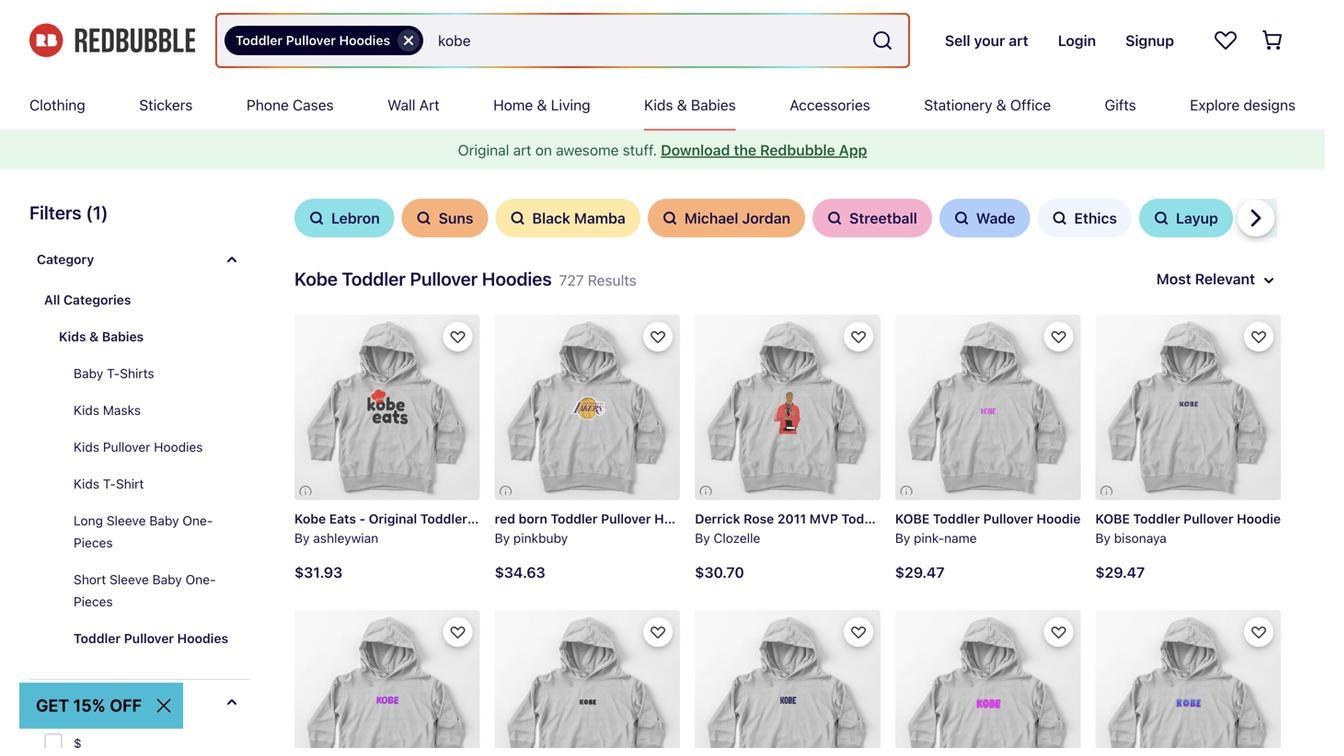 Task type: describe. For each thing, give the bounding box(es) containing it.
pullover inside field
[[286, 33, 336, 48]]

pinkbuby
[[514, 531, 568, 546]]

home
[[494, 96, 533, 114]]

derrick rose 2011 mvp toddler pullover hoodie by clozelle
[[695, 511, 990, 546]]

ethics
[[1075, 209, 1117, 227]]

kids for kids & babies button
[[59, 329, 86, 344]]

toddler down short
[[74, 631, 121, 646]]

office
[[1011, 96, 1051, 114]]

all categories
[[44, 292, 131, 307]]

kobe eats - original  toddler pullover hoodie by ashleywian
[[295, 511, 568, 546]]

toddler inside kobe toddler pullover hoodie by bisonaya
[[1134, 511, 1181, 527]]

michael jordan
[[685, 209, 791, 227]]

black mamba link
[[496, 199, 641, 238]]

pullover inside kobe toddler pullover hoodie by bisonaya
[[1184, 511, 1234, 527]]

name
[[945, 531, 977, 546]]

rose
[[744, 511, 774, 527]]

wall
[[388, 96, 416, 114]]

kids pullover hoodies
[[74, 440, 203, 455]]

kids & babies button
[[44, 319, 250, 355]]

category button
[[29, 238, 250, 282]]

living
[[551, 96, 591, 114]]

by inside kobe toddler pullover hoodie by pink-name
[[896, 531, 911, 546]]

kobe toddler pullover hoodie by pink-name
[[896, 511, 1081, 546]]

kids for the kids masks button
[[74, 403, 99, 418]]

t- for shirts
[[107, 366, 120, 381]]

born
[[519, 511, 548, 527]]

hoodies left 727
[[482, 268, 552, 290]]

pullover inside button
[[103, 440, 150, 455]]

toddler pullover hoodies button inside field
[[225, 26, 424, 55]]

bisonaya
[[1115, 531, 1167, 546]]

pieces for long
[[74, 535, 113, 550]]

hoodies down short sleeve baby one- pieces button
[[177, 631, 228, 646]]

black
[[532, 209, 571, 227]]

0 vertical spatial original
[[458, 141, 509, 159]]

home & living
[[494, 96, 591, 114]]

1 horizontal spatial babies
[[691, 96, 736, 114]]

kids t-shirt
[[74, 476, 144, 492]]

pullover inside derrick rose 2011 mvp toddler pullover hoodie by clozelle
[[892, 511, 942, 527]]

layup
[[1176, 209, 1219, 227]]

baby t-shirts
[[74, 366, 154, 381]]

toddler inside kobe eats - original  toddler pullover hoodie by ashleywian
[[421, 511, 468, 527]]

results
[[588, 272, 637, 289]]

derrick
[[695, 511, 741, 527]]

suns
[[439, 209, 474, 227]]

sleeve for short
[[110, 572, 149, 587]]

hoodies inside button
[[154, 440, 203, 455]]

stationery
[[924, 96, 993, 114]]

lebron link
[[295, 199, 395, 238]]

long
[[74, 513, 103, 528]]

kids & babies inside button
[[59, 329, 144, 344]]

michael
[[685, 209, 739, 227]]

michael jordan link
[[648, 199, 806, 238]]

pieces for short
[[74, 594, 113, 609]]

t- for shirt
[[103, 476, 116, 492]]

by inside derrick rose 2011 mvp toddler pullover hoodie by clozelle
[[695, 531, 710, 546]]

727
[[559, 272, 584, 289]]

download
[[661, 141, 730, 159]]

hoodies inside field
[[339, 33, 390, 48]]

clozelle
[[714, 531, 761, 546]]

kids masks button
[[59, 392, 250, 429]]

& for home & living link
[[537, 96, 547, 114]]

kobe eats - original  toddler pullover hoodie image
[[295, 315, 480, 500]]

stuff.
[[623, 141, 657, 159]]

kids for kids t-shirt button
[[74, 476, 99, 492]]

by inside red born toddler pullover hoodie by pinkbuby
[[495, 531, 510, 546]]

babies inside button
[[102, 329, 144, 344]]

$34.63
[[495, 564, 546, 582]]

kids masks
[[74, 403, 141, 418]]

by inside kobe eats - original  toddler pullover hoodie by ashleywian
[[295, 531, 310, 546]]

short sleeve baby one- pieces button
[[59, 562, 250, 620]]

1
[[93, 202, 101, 223]]

phone
[[247, 96, 289, 114]]

price button
[[29, 680, 250, 724]]

kids for the kids pullover hoodies button
[[74, 440, 99, 455]]

kids up 'original art on awesome stuff. download the redbubble app'
[[644, 96, 673, 114]]

masks
[[103, 403, 141, 418]]

wall art
[[388, 96, 440, 114]]

kobe toddler pullover hoodies 727 results
[[295, 268, 637, 290]]

$29.47 for bisonaya
[[1096, 564, 1145, 582]]

Search term search field
[[424, 15, 864, 66]]

$30.70
[[695, 564, 744, 582]]

1 mamba from the left
[[574, 209, 626, 227]]

clothing link
[[29, 81, 85, 129]]

explore
[[1190, 96, 1240, 114]]

suns link
[[402, 199, 488, 238]]

short
[[74, 572, 106, 587]]

kids & babies link
[[644, 81, 736, 129]]

black mamba
[[532, 209, 626, 227]]

one- for short sleeve baby one- pieces
[[186, 572, 216, 587]]

category
[[37, 252, 94, 267]]

gifts link
[[1105, 81, 1137, 129]]

redbubble logo image
[[29, 24, 195, 57]]

streetball
[[850, 209, 918, 227]]

& inside kids & babies button
[[89, 329, 99, 344]]

on
[[536, 141, 552, 159]]

art
[[419, 96, 440, 114]]

stickers
[[139, 96, 193, 114]]

hoodie inside kobe toddler pullover hoodie by pink-name
[[1037, 511, 1081, 527]]

pullover inside red born toddler pullover hoodie by pinkbuby
[[601, 511, 651, 527]]

ashleywian
[[313, 531, 379, 546]]

pullover inside kobe eats - original  toddler pullover hoodie by ashleywian
[[471, 511, 521, 527]]

727 results element
[[0, 188, 1326, 748]]

one- for long sleeve baby one- pieces
[[183, 513, 213, 528]]

shirt
[[116, 476, 144, 492]]

mvp
[[810, 511, 839, 527]]

clothing
[[29, 96, 85, 114]]

by inside kobe toddler pullover hoodie by bisonaya
[[1096, 531, 1111, 546]]

sleeve for long
[[107, 513, 146, 528]]

red born toddler pullover hoodie image
[[495, 315, 680, 500]]

pink-
[[914, 531, 945, 546]]

phone cases
[[247, 96, 334, 114]]

$31.93
[[295, 564, 343, 582]]



Task type: vqa. For each thing, say whether or not it's contained in the screenshot.
Stationery & Office link's &
yes



Task type: locate. For each thing, give the bounding box(es) containing it.
& left the living
[[537, 96, 547, 114]]

3 by from the left
[[695, 531, 710, 546]]

toddler pullover hoodies button
[[225, 26, 424, 55], [59, 620, 250, 657]]

sleeve down the shirt
[[107, 513, 146, 528]]

one- down long sleeve baby one- pieces button at the left of page
[[186, 572, 216, 587]]

short sleeve baby one- pieces
[[74, 572, 216, 609]]

all
[[44, 292, 60, 307]]

1 horizontal spatial toddler pullover hoodies
[[236, 33, 390, 48]]

derrick rose 2011 mvp toddler pullover hoodie image
[[695, 315, 881, 500]]

2 hoodie from the left
[[655, 511, 699, 527]]

home & living link
[[494, 81, 591, 129]]

original art on awesome stuff. download the redbubble app
[[458, 141, 868, 159]]

kids down the kids masks
[[74, 440, 99, 455]]

$29.47 down bisonaya
[[1096, 564, 1145, 582]]

0 horizontal spatial toddler pullover hoodies
[[74, 631, 228, 646]]

sleeve right short
[[110, 572, 149, 587]]

none checkbox inside 727 results element
[[44, 734, 66, 748]]

lebron
[[331, 209, 380, 227]]

pieces
[[74, 535, 113, 550], [74, 594, 113, 609]]

stationery & office
[[924, 96, 1051, 114]]

1 vertical spatial original
[[369, 511, 417, 527]]

art
[[513, 141, 532, 159]]

1 hoodie from the left
[[524, 511, 568, 527]]

& inside stationery & office link
[[997, 96, 1007, 114]]

gifts
[[1105, 96, 1137, 114]]

5 by from the left
[[1096, 531, 1111, 546]]

pullover inside kobe toddler pullover hoodie by pink-name
[[984, 511, 1034, 527]]

& left the office
[[997, 96, 1007, 114]]

stationery & office link
[[924, 81, 1051, 129]]

0 vertical spatial toddler pullover hoodies button
[[225, 26, 424, 55]]

& up download
[[677, 96, 687, 114]]

t- up long
[[103, 476, 116, 492]]

red born toddler pullover hoodie by pinkbuby
[[495, 511, 699, 546]]

1 vertical spatial baby
[[149, 513, 179, 528]]

1 horizontal spatial kobe
[[1096, 511, 1130, 527]]

toddler inside field
[[236, 33, 283, 48]]

pieces down long
[[74, 535, 113, 550]]

price
[[37, 695, 69, 710]]

original right -
[[369, 511, 417, 527]]

long sleeve baby one- pieces button
[[59, 503, 250, 562]]

1 pieces from the top
[[74, 535, 113, 550]]

kobe inside kobe eats - original  toddler pullover hoodie by ashleywian
[[295, 511, 326, 527]]

1 horizontal spatial kids & babies
[[644, 96, 736, 114]]

0 vertical spatial sleeve
[[107, 513, 146, 528]]

2 vertical spatial baby
[[152, 572, 182, 587]]

0 horizontal spatial $29.47
[[896, 564, 945, 582]]

baby up the kids masks
[[74, 366, 103, 381]]

baby down long sleeve baby one- pieces button at the left of page
[[152, 572, 182, 587]]

wall art link
[[388, 81, 440, 129]]

stickers link
[[139, 81, 193, 129]]

)
[[101, 202, 108, 223]]

by down red
[[495, 531, 510, 546]]

&
[[537, 96, 547, 114], [677, 96, 687, 114], [997, 96, 1007, 114], [89, 329, 99, 344]]

by down derrick
[[695, 531, 710, 546]]

4 by from the left
[[896, 531, 911, 546]]

baby for short sleeve baby one- pieces
[[152, 572, 182, 587]]

toddler pullover hoodies
[[236, 33, 390, 48], [74, 631, 228, 646]]

pieces inside long sleeve baby one- pieces
[[74, 535, 113, 550]]

redbubble
[[760, 141, 836, 159]]

$29.47 for pink-
[[896, 564, 945, 582]]

sleeve inside the short sleeve baby one- pieces
[[110, 572, 149, 587]]

0 vertical spatial kids & babies
[[644, 96, 736, 114]]

toddler right the mvp on the right bottom of page
[[842, 511, 889, 527]]

kids & babies up download
[[644, 96, 736, 114]]

one- inside long sleeve baby one- pieces
[[183, 513, 213, 528]]

-
[[360, 511, 366, 527]]

toddler inside red born toddler pullover hoodie by pinkbuby
[[551, 511, 598, 527]]

by left pink-
[[896, 531, 911, 546]]

0 horizontal spatial mamba
[[574, 209, 626, 227]]

kobe inside kobe toddler pullover hoodie by pink-name
[[896, 511, 930, 527]]

toddler up bisonaya
[[1134, 511, 1181, 527]]

1 horizontal spatial mamba
[[1278, 209, 1326, 227]]

ethics link
[[1038, 199, 1132, 238]]

3 hoodie from the left
[[946, 511, 990, 527]]

1 vertical spatial toddler pullover hoodies button
[[59, 620, 250, 657]]

toddler pullover hoodies button down the short sleeve baby one- pieces
[[59, 620, 250, 657]]

phone cases link
[[247, 81, 334, 129]]

hoodie inside derrick rose 2011 mvp toddler pullover hoodie by clozelle
[[946, 511, 990, 527]]

kids left masks
[[74, 403, 99, 418]]

1 vertical spatial kids & babies
[[59, 329, 144, 344]]

1 vertical spatial sleeve
[[110, 572, 149, 587]]

0 vertical spatial one-
[[183, 513, 213, 528]]

0 vertical spatial babies
[[691, 96, 736, 114]]

kids & babies down the "categories"
[[59, 329, 144, 344]]

accessories link
[[790, 81, 871, 129]]

0 vertical spatial pieces
[[74, 535, 113, 550]]

shirts
[[120, 366, 154, 381]]

red
[[495, 511, 515, 527]]

0 horizontal spatial kids & babies
[[59, 329, 144, 344]]

toddler down lebron
[[342, 268, 406, 290]]

original left the art
[[458, 141, 509, 159]]

hoodies down the kids masks button
[[154, 440, 203, 455]]

None checkbox
[[44, 734, 66, 748]]

by left bisonaya
[[1096, 531, 1111, 546]]

$29.47
[[896, 564, 945, 582], [1096, 564, 1145, 582]]

streetball link
[[813, 199, 932, 238]]

5 hoodie from the left
[[1237, 511, 1281, 527]]

eats
[[329, 511, 356, 527]]

1 $29.47 from the left
[[896, 564, 945, 582]]

kids
[[644, 96, 673, 114], [59, 329, 86, 344], [74, 403, 99, 418], [74, 440, 99, 455], [74, 476, 99, 492]]

kids down all categories
[[59, 329, 86, 344]]

& for stationery & office link
[[997, 96, 1007, 114]]

1 vertical spatial kobe
[[295, 511, 326, 527]]

explore designs link
[[1190, 81, 1296, 129]]

categories
[[63, 292, 131, 307]]

kids up long
[[74, 476, 99, 492]]

hoodie inside red born toddler pullover hoodie by pinkbuby
[[655, 511, 699, 527]]

filters ( 1 )
[[29, 202, 108, 223]]

hoodie inside kobe eats - original  toddler pullover hoodie by ashleywian
[[524, 511, 568, 527]]

toddler pullover hoodies down short sleeve baby one- pieces button
[[74, 631, 228, 646]]

one-
[[183, 513, 213, 528], [186, 572, 216, 587]]

toddler pullover hoodies button up cases
[[225, 26, 424, 55]]

$29.47 down pink-
[[896, 564, 945, 582]]

filters
[[29, 202, 82, 223]]

0 vertical spatial kobe
[[295, 268, 338, 290]]

awesome
[[556, 141, 619, 159]]

2 mamba from the left
[[1278, 209, 1326, 227]]

2 pieces from the top
[[74, 594, 113, 609]]

kobe for pink-
[[896, 511, 930, 527]]

1 kobe from the top
[[295, 268, 338, 290]]

by up $31.93
[[295, 531, 310, 546]]

(
[[86, 202, 93, 223]]

kobe toddler pullover hoodie image
[[896, 315, 1081, 500], [1096, 315, 1281, 500], [295, 611, 480, 748], [495, 611, 680, 748], [695, 611, 881, 748], [896, 611, 1081, 748], [1096, 611, 1281, 748]]

0 horizontal spatial original
[[369, 511, 417, 527]]

baby inside long sleeve baby one- pieces
[[149, 513, 179, 528]]

baby down kids t-shirt button
[[149, 513, 179, 528]]

& for kids & babies link
[[677, 96, 687, 114]]

one- down kids t-shirt button
[[183, 513, 213, 528]]

kobe inside kobe toddler pullover hoodie by bisonaya
[[1096, 511, 1130, 527]]

wade link
[[940, 199, 1030, 238]]

toddler pullover hoodies inside field
[[236, 33, 390, 48]]

1 vertical spatial toddler pullover hoodies
[[74, 631, 228, 646]]

pieces down short
[[74, 594, 113, 609]]

Toddler Pullover Hoodies field
[[217, 15, 908, 66]]

1 horizontal spatial original
[[458, 141, 509, 159]]

toddler left red
[[421, 511, 468, 527]]

hoodie inside kobe toddler pullover hoodie by bisonaya
[[1237, 511, 1281, 527]]

kids t-shirt button
[[59, 466, 250, 503]]

& inside home & living link
[[537, 96, 547, 114]]

4 hoodie from the left
[[1037, 511, 1081, 527]]

one- inside the short sleeve baby one- pieces
[[186, 572, 216, 587]]

& down the "categories"
[[89, 329, 99, 344]]

accessories
[[790, 96, 871, 114]]

0 vertical spatial t-
[[107, 366, 120, 381]]

app
[[839, 141, 868, 159]]

baby for long sleeve baby one- pieces
[[149, 513, 179, 528]]

toddler inside kobe toddler pullover hoodie by pink-name
[[933, 511, 980, 527]]

baby inside the short sleeve baby one- pieces
[[152, 572, 182, 587]]

pullover
[[286, 33, 336, 48], [410, 268, 478, 290], [103, 440, 150, 455], [471, 511, 521, 527], [601, 511, 651, 527], [892, 511, 942, 527], [984, 511, 1034, 527], [1184, 511, 1234, 527], [124, 631, 174, 646]]

kobe toddler pullover hoodie by bisonaya
[[1096, 511, 1281, 546]]

toddler up the phone
[[236, 33, 283, 48]]

babies
[[691, 96, 736, 114], [102, 329, 144, 344]]

0 vertical spatial toddler pullover hoodies
[[236, 33, 390, 48]]

toddler pullover hoodies up cases
[[236, 33, 390, 48]]

& inside kids & babies link
[[677, 96, 687, 114]]

2 by from the left
[[495, 531, 510, 546]]

2 $29.47 from the left
[[1096, 564, 1145, 582]]

toddler
[[236, 33, 283, 48], [342, 268, 406, 290], [421, 511, 468, 527], [551, 511, 598, 527], [842, 511, 889, 527], [933, 511, 980, 527], [1134, 511, 1181, 527], [74, 631, 121, 646]]

1 vertical spatial babies
[[102, 329, 144, 344]]

download the redbubble app link
[[661, 141, 868, 159]]

by
[[295, 531, 310, 546], [495, 531, 510, 546], [695, 531, 710, 546], [896, 531, 911, 546], [1096, 531, 1111, 546]]

kobe for kobe eats - original  toddler pullover hoodie
[[295, 511, 326, 527]]

2011
[[778, 511, 807, 527]]

kobe down 'lebron' link in the top left of the page
[[295, 268, 338, 290]]

0 horizontal spatial babies
[[102, 329, 144, 344]]

long sleeve baby one- pieces
[[74, 513, 213, 550]]

0 horizontal spatial kobe
[[896, 511, 930, 527]]

hoodie
[[524, 511, 568, 527], [655, 511, 699, 527], [946, 511, 990, 527], [1037, 511, 1081, 527], [1237, 511, 1281, 527]]

1 vertical spatial t-
[[103, 476, 116, 492]]

hoodies up wall
[[339, 33, 390, 48]]

1 vertical spatial pieces
[[74, 594, 113, 609]]

wade
[[977, 209, 1016, 227]]

kids pullover hoodies button
[[59, 429, 250, 466]]

kobe up bisonaya
[[1096, 511, 1130, 527]]

t-
[[107, 366, 120, 381], [103, 476, 116, 492]]

kobe left eats
[[295, 511, 326, 527]]

jordan
[[742, 209, 791, 227]]

pieces inside the short sleeve baby one- pieces
[[74, 594, 113, 609]]

2 kobe from the left
[[1096, 511, 1130, 527]]

mamba link
[[1241, 199, 1326, 238]]

sleeve inside long sleeve baby one- pieces
[[107, 513, 146, 528]]

toddler pullover hoodies inside 727 results element
[[74, 631, 228, 646]]

menu bar containing clothing
[[29, 81, 1296, 129]]

0 vertical spatial baby
[[74, 366, 103, 381]]

toddler up name
[[933, 511, 980, 527]]

babies up baby t-shirts
[[102, 329, 144, 344]]

layup link
[[1140, 199, 1233, 238]]

kobe for bisonaya
[[1096, 511, 1130, 527]]

1 horizontal spatial $29.47
[[1096, 564, 1145, 582]]

1 vertical spatial one-
[[186, 572, 216, 587]]

cases
[[293, 96, 334, 114]]

original inside kobe eats - original  toddler pullover hoodie by ashleywian
[[369, 511, 417, 527]]

kobe for kobe toddler pullover hoodies
[[295, 268, 338, 290]]

t- up the kids masks
[[107, 366, 120, 381]]

1 kobe from the left
[[896, 511, 930, 527]]

toddler up pinkbuby
[[551, 511, 598, 527]]

explore designs
[[1190, 96, 1296, 114]]

1 by from the left
[[295, 531, 310, 546]]

toddler inside derrick rose 2011 mvp toddler pullover hoodie by clozelle
[[842, 511, 889, 527]]

2 kobe from the top
[[295, 511, 326, 527]]

kobe up pink-
[[896, 511, 930, 527]]

baby t-shirts button
[[59, 355, 250, 392]]

babies up download
[[691, 96, 736, 114]]

menu bar
[[29, 81, 1296, 129]]



